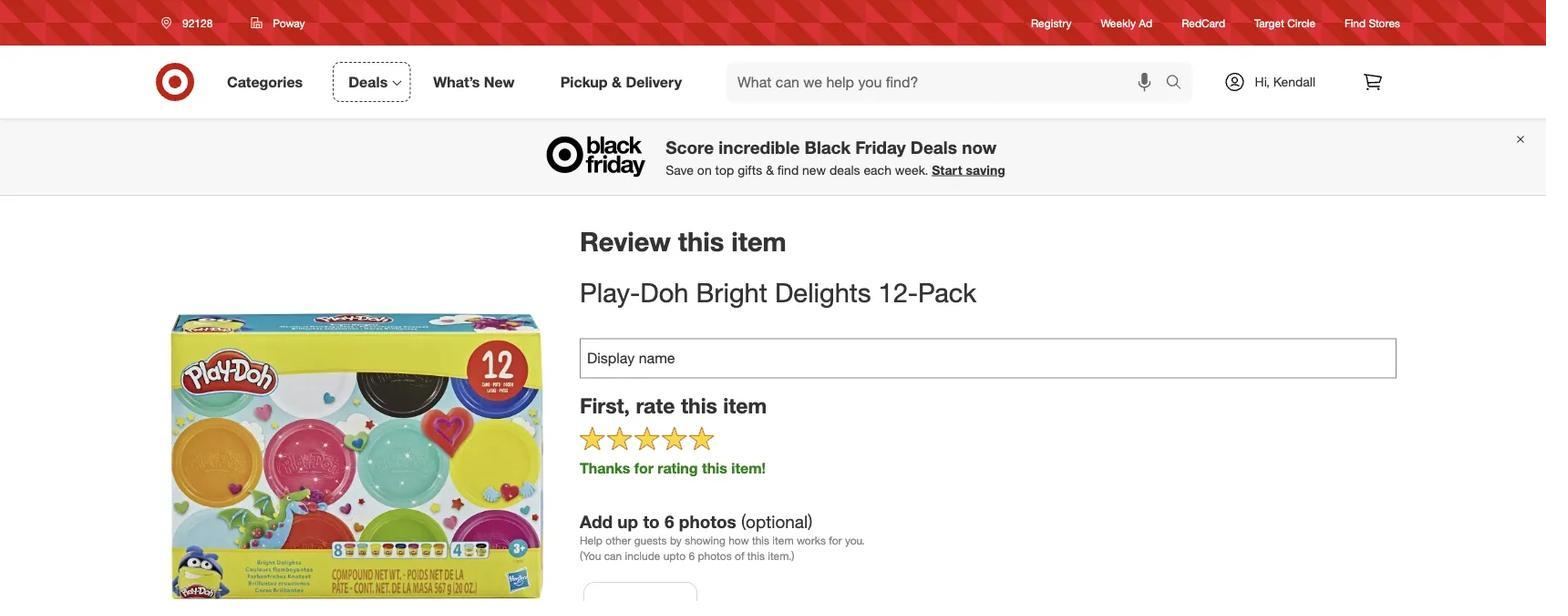 Task type: vqa. For each thing, say whether or not it's contained in the screenshot.
Save & continue Button
no



Task type: locate. For each thing, give the bounding box(es) containing it.
deals up "start"
[[911, 137, 957, 158]]

1 vertical spatial photos
[[698, 550, 732, 564]]

thanks
[[580, 459, 630, 477]]

include
[[625, 550, 661, 564]]

1 vertical spatial item
[[723, 393, 767, 419]]

1 horizontal spatial &
[[766, 162, 774, 178]]

deals
[[349, 73, 388, 91], [911, 137, 957, 158]]

1 horizontal spatial for
[[829, 534, 842, 548]]

gifts
[[738, 162, 763, 178]]

& left find
[[766, 162, 774, 178]]

score
[[666, 137, 714, 158]]

saving
[[966, 162, 1006, 178]]

1 horizontal spatial 6
[[689, 550, 695, 564]]

item up item!
[[723, 393, 767, 419]]

how
[[729, 534, 749, 548]]

0 vertical spatial deals
[[349, 73, 388, 91]]

0 horizontal spatial for
[[634, 459, 654, 477]]

delivery
[[626, 73, 682, 91]]

this up bright
[[678, 225, 724, 258]]

photos up 'showing'
[[679, 512, 737, 533]]

rate
[[636, 393, 675, 419]]

what's new link
[[418, 62, 538, 102]]

this left item!
[[702, 459, 728, 477]]

play-doh bright delights 12-pack
[[580, 277, 977, 309]]

item.)
[[768, 550, 795, 564]]

this
[[678, 225, 724, 258], [681, 393, 718, 419], [702, 459, 728, 477], [752, 534, 770, 548], [747, 550, 765, 564]]

None text field
[[580, 339, 1397, 379]]

search button
[[1158, 62, 1201, 106]]

registry
[[1031, 16, 1072, 30]]

find stores
[[1345, 16, 1401, 30]]

incredible
[[719, 137, 800, 158]]

for left rating
[[634, 459, 654, 477]]

1 vertical spatial deals
[[911, 137, 957, 158]]

pack
[[918, 277, 977, 309]]

help
[[580, 534, 603, 548]]

photos
[[679, 512, 737, 533], [698, 550, 732, 564]]

on
[[697, 162, 712, 178]]

2 vertical spatial item
[[773, 534, 794, 548]]

1 vertical spatial for
[[829, 534, 842, 548]]

item up play-doh bright delights 12-pack
[[732, 225, 787, 258]]

& right pickup at left top
[[612, 73, 622, 91]]

ad
[[1139, 16, 1153, 30]]

1 vertical spatial 6
[[689, 550, 695, 564]]

hi, kendall
[[1255, 74, 1316, 90]]

deals
[[830, 162, 860, 178]]

showing
[[685, 534, 726, 548]]

of
[[735, 550, 744, 564]]

for
[[634, 459, 654, 477], [829, 534, 842, 548]]

0 vertical spatial for
[[634, 459, 654, 477]]

photos down 'showing'
[[698, 550, 732, 564]]

1 horizontal spatial deals
[[911, 137, 957, 158]]

thanks for rating this item!
[[580, 459, 766, 477]]

(optional)
[[741, 512, 813, 533]]

search
[[1158, 75, 1201, 93]]

redcard link
[[1182, 15, 1226, 31]]

item up item.)
[[773, 534, 794, 548]]

for left you.
[[829, 534, 842, 548]]

other
[[606, 534, 631, 548]]

0 horizontal spatial deals
[[349, 73, 388, 91]]

6
[[665, 512, 674, 533], [689, 550, 695, 564]]

6 right upto
[[689, 550, 695, 564]]

weekly
[[1101, 16, 1136, 30]]

review
[[580, 225, 671, 258]]

target
[[1255, 16, 1285, 30]]

0 vertical spatial 6
[[665, 512, 674, 533]]

find
[[778, 162, 799, 178]]

pickup & delivery link
[[545, 62, 705, 102]]

0 vertical spatial &
[[612, 73, 622, 91]]

12-
[[879, 277, 918, 309]]

upto
[[664, 550, 686, 564]]

0 horizontal spatial 6
[[665, 512, 674, 533]]

item
[[732, 225, 787, 258], [723, 393, 767, 419], [773, 534, 794, 548]]

can
[[604, 550, 622, 564]]

deals left what's
[[349, 73, 388, 91]]

delights
[[775, 277, 871, 309]]

6 right to
[[665, 512, 674, 533]]

find
[[1345, 16, 1366, 30]]

92128
[[182, 16, 213, 30]]

friday
[[856, 137, 906, 158]]

play-
[[580, 277, 640, 309]]

What can we help you find? suggestions appear below search field
[[727, 62, 1170, 102]]

1 vertical spatial &
[[766, 162, 774, 178]]

&
[[612, 73, 622, 91], [766, 162, 774, 178]]

doh
[[640, 277, 689, 309]]

works
[[797, 534, 826, 548]]



Task type: describe. For each thing, give the bounding box(es) containing it.
hi,
[[1255, 74, 1270, 90]]

black
[[805, 137, 851, 158]]

(you
[[580, 550, 601, 564]]

bright
[[696, 277, 768, 309]]

poway
[[273, 16, 305, 30]]

0 horizontal spatial &
[[612, 73, 622, 91]]

pickup & delivery
[[560, 73, 682, 91]]

new
[[802, 162, 826, 178]]

what's
[[433, 73, 480, 91]]

first, rate this item
[[580, 393, 767, 419]]

for inside the add up to 6 photos (optional) help other guests by showing how this item works for you. (you can include upto 6 photos of this item.)
[[829, 534, 842, 548]]

deals inside score incredible black friday deals now save on top gifts & find new deals each week. start saving
[[911, 137, 957, 158]]

now
[[962, 137, 997, 158]]

deals inside "link"
[[349, 73, 388, 91]]

registry link
[[1031, 15, 1072, 31]]

circle
[[1288, 16, 1316, 30]]

by
[[670, 534, 682, 548]]

rating
[[658, 459, 698, 477]]

week.
[[895, 162, 929, 178]]

find stores link
[[1345, 15, 1401, 31]]

kendall
[[1274, 74, 1316, 90]]

what's new
[[433, 73, 515, 91]]

add
[[580, 512, 613, 533]]

stores
[[1369, 16, 1401, 30]]

save
[[666, 162, 694, 178]]

this right of
[[747, 550, 765, 564]]

92128 button
[[150, 6, 232, 39]]

pickup
[[560, 73, 608, 91]]

score incredible black friday deals now save on top gifts & find new deals each week. start saving
[[666, 137, 1006, 178]]

weekly ad link
[[1101, 15, 1153, 31]]

top
[[715, 162, 734, 178]]

this right how
[[752, 534, 770, 548]]

this right rate
[[681, 393, 718, 419]]

0 vertical spatial item
[[732, 225, 787, 258]]

redcard
[[1182, 16, 1226, 30]]

categories link
[[212, 62, 326, 102]]

up
[[618, 512, 638, 533]]

new
[[484, 73, 515, 91]]

you.
[[845, 534, 865, 548]]

first,
[[580, 393, 630, 419]]

0 vertical spatial photos
[[679, 512, 737, 533]]

target circle
[[1255, 16, 1316, 30]]

start
[[932, 162, 963, 178]]

target circle link
[[1255, 15, 1316, 31]]

item inside the add up to 6 photos (optional) help other guests by showing how this item works for you. (you can include upto 6 photos of this item.)
[[773, 534, 794, 548]]

weekly ad
[[1101, 16, 1153, 30]]

deals link
[[333, 62, 411, 102]]

review this item
[[580, 225, 787, 258]]

add up to 6 photos (optional) help other guests by showing how this item works for you. (you can include upto 6 photos of this item.)
[[580, 512, 865, 564]]

poway button
[[239, 6, 317, 39]]

item!
[[732, 459, 766, 477]]

each
[[864, 162, 892, 178]]

& inside score incredible black friday deals now save on top gifts & find new deals each week. start saving
[[766, 162, 774, 178]]

guests
[[634, 534, 667, 548]]

categories
[[227, 73, 303, 91]]

to
[[643, 512, 660, 533]]



